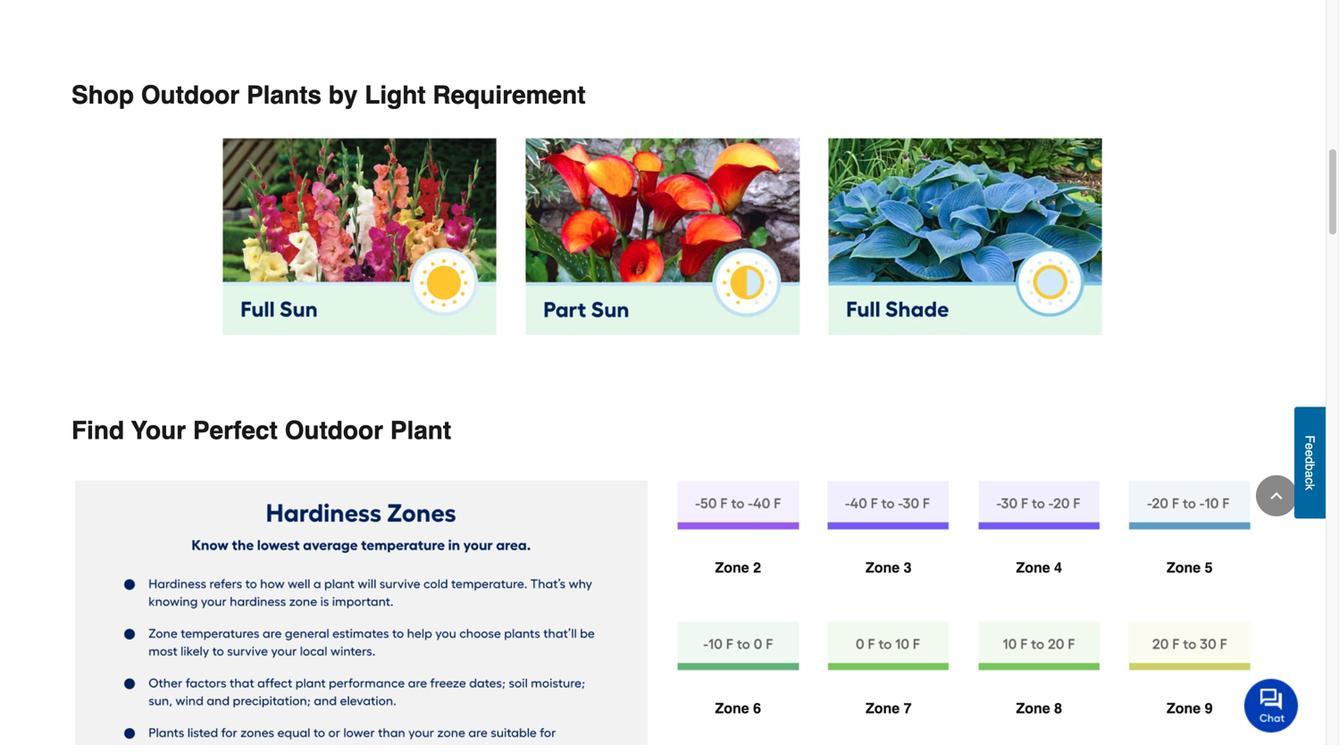 Task type: locate. For each thing, give the bounding box(es) containing it.
zone inside 'link'
[[866, 700, 900, 716]]

zone for zone 2
[[715, 559, 749, 576]]

hardiness zones. know the lowest average temperature in your area. image
[[75, 481, 649, 745]]

zone left "3"
[[866, 559, 900, 576]]

plant
[[390, 416, 451, 445]]

scroll to top element
[[1256, 475, 1297, 516]]

e
[[1303, 443, 1317, 450], [1303, 450, 1317, 457]]

zone left 5
[[1167, 559, 1201, 576]]

perfect
[[193, 416, 278, 445]]

part sun. image
[[526, 138, 800, 336]]

zone for zone 3
[[866, 559, 900, 576]]

20 to 30 fahrenheit. zone 9. image
[[1129, 621, 1251, 671]]

plants
[[247, 81, 322, 110]]

zone for zone 9
[[1167, 700, 1201, 716]]

zone 2 link
[[677, 481, 799, 621]]

zone left 2
[[715, 559, 749, 576]]

zone left 8
[[1016, 700, 1050, 716]]

-50 to -40 fahrenheit. zone 2. image
[[677, 481, 799, 530]]

-20 to -10 fahrenheit. zone 5. image
[[1129, 481, 1251, 530]]

9
[[1205, 700, 1213, 716]]

zone 6
[[715, 700, 761, 716]]

shop
[[71, 81, 134, 110]]

f
[[1303, 435, 1317, 443]]

zone 3
[[866, 559, 912, 576]]

outdoor
[[141, 81, 240, 110], [285, 416, 383, 445]]

2 e from the top
[[1303, 450, 1317, 457]]

zone left 7
[[866, 700, 900, 716]]

zone for zone 6
[[715, 700, 749, 716]]

0 vertical spatial outdoor
[[141, 81, 240, 110]]

zone for zone 4
[[1016, 559, 1050, 576]]

zone left 9 on the right of the page
[[1167, 700, 1201, 716]]

2
[[753, 559, 761, 576]]

shop outdoor plants by light requirement
[[71, 81, 586, 110]]

zone for zone 5
[[1167, 559, 1201, 576]]

e up the b
[[1303, 450, 1317, 457]]

8
[[1054, 700, 1062, 716]]

3
[[904, 559, 912, 576]]

zone 7 link
[[828, 621, 950, 745]]

by
[[329, 81, 358, 110]]

zone 8
[[1016, 700, 1062, 716]]

1 horizontal spatial outdoor
[[285, 416, 383, 445]]

zone left 6
[[715, 700, 749, 716]]

zone for zone 8
[[1016, 700, 1050, 716]]

f e e d b a c k button
[[1294, 407, 1326, 518]]

zone
[[715, 559, 749, 576], [866, 559, 900, 576], [1016, 559, 1050, 576], [1167, 559, 1201, 576], [715, 700, 749, 716], [866, 700, 900, 716], [1016, 700, 1050, 716], [1167, 700, 1201, 716]]

your
[[131, 416, 186, 445]]

outdoor left "plant"
[[285, 416, 383, 445]]

zone left 4
[[1016, 559, 1050, 576]]

k
[[1303, 484, 1317, 490]]

4
[[1054, 559, 1062, 576]]

e up d
[[1303, 443, 1317, 450]]

zone 3 link
[[828, 481, 950, 621]]

chevron up image
[[1268, 487, 1286, 505]]

1 e from the top
[[1303, 443, 1317, 450]]

requirement
[[433, 81, 586, 110]]

outdoor right shop
[[141, 81, 240, 110]]



Task type: vqa. For each thing, say whether or not it's contained in the screenshot.
fifth 4.5 out of 5 stars element from left
no



Task type: describe. For each thing, give the bounding box(es) containing it.
0 horizontal spatial outdoor
[[141, 81, 240, 110]]

1 vertical spatial outdoor
[[285, 416, 383, 445]]

zone 8 link
[[978, 621, 1100, 745]]

light
[[365, 81, 426, 110]]

zone 9
[[1167, 700, 1213, 716]]

d
[[1303, 457, 1317, 464]]

find
[[71, 416, 124, 445]]

0 to 10 fahrenheit. zone 7. image
[[828, 621, 950, 670]]

zone 7
[[866, 700, 912, 716]]

zone 2
[[715, 559, 761, 576]]

6
[[753, 700, 761, 716]]

zone 5 link
[[1129, 481, 1251, 621]]

7
[[904, 700, 912, 716]]

zone 4
[[1016, 559, 1062, 576]]

5
[[1205, 559, 1213, 576]]

chat invite button image
[[1244, 678, 1299, 733]]

10 to 20 fahrenheit. zone 8. image
[[978, 621, 1100, 670]]

c
[[1303, 478, 1317, 484]]

find your perfect outdoor plant
[[71, 416, 451, 445]]

zone 6 link
[[677, 621, 799, 745]]

a
[[1303, 471, 1317, 478]]

zone 9 link
[[1129, 621, 1251, 745]]

-10 to 0 fahrenheit. zone 6. image
[[677, 621, 799, 671]]

-40  to -30 fahrenheit. zone 3. image
[[828, 481, 950, 530]]

b
[[1303, 464, 1317, 471]]

full shade. image
[[829, 138, 1103, 335]]

zone 4 link
[[978, 481, 1100, 621]]

zone 5
[[1167, 559, 1213, 576]]

-30 to -20 fahrenheit. zone 4. image
[[978, 481, 1100, 530]]

zone for zone 7
[[866, 700, 900, 716]]

f e e d b a c k
[[1303, 435, 1317, 490]]

full sun. image
[[223, 138, 497, 335]]



